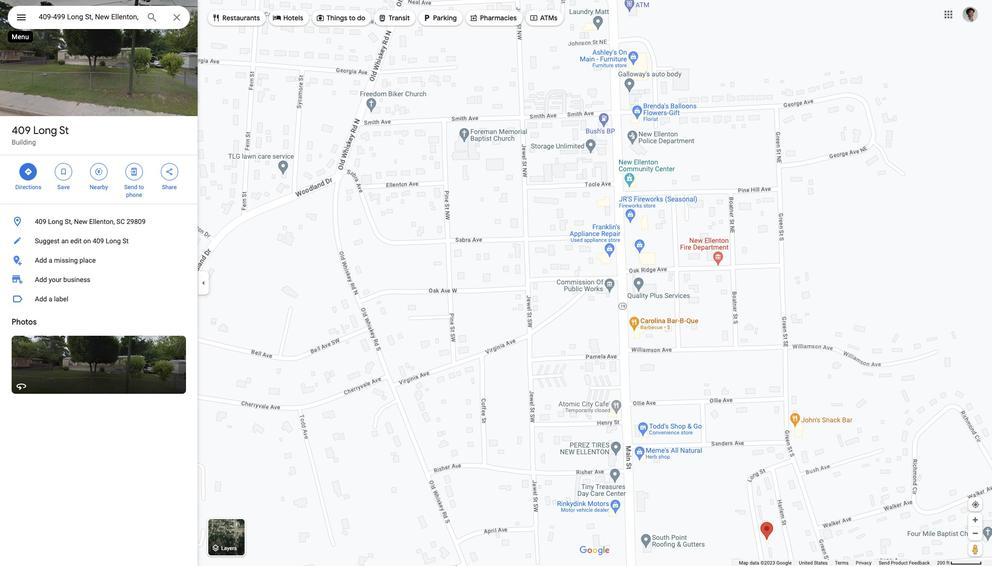 Task type: vqa. For each thing, say whether or not it's contained in the screenshot.
3rd the add from the bottom of the 409 Long St main content
yes



Task type: describe. For each thing, give the bounding box(es) containing it.

[[316, 13, 325, 23]]

sc
[[116, 218, 125, 226]]

place
[[79, 257, 96, 264]]

your
[[49, 276, 62, 284]]

nearby
[[90, 184, 108, 191]]

google
[[776, 561, 792, 566]]

add for add a missing place
[[35, 257, 47, 264]]

footer inside google maps element
[[739, 560, 937, 567]]

terms button
[[835, 560, 849, 567]]

send for send product feedback
[[879, 561, 890, 566]]

 pharmacies
[[469, 13, 517, 23]]

label
[[54, 295, 68, 303]]

29809
[[127, 218, 146, 226]]

suggest an edit on 409 long st button
[[0, 232, 198, 251]]

layers
[[221, 546, 237, 552]]

409 long st building
[[12, 124, 69, 146]]

a for label
[[49, 295, 52, 303]]

do
[[357, 14, 365, 22]]

add a label button
[[0, 290, 198, 309]]

show street view coverage image
[[968, 543, 982, 557]]

states
[[814, 561, 828, 566]]

409 long st, new ellenton, sc 29809 button
[[0, 212, 198, 232]]

product
[[891, 561, 908, 566]]

long for st,
[[48, 218, 63, 226]]

feedback
[[909, 561, 930, 566]]


[[165, 167, 174, 177]]

 restaurants
[[212, 13, 260, 23]]

new
[[74, 218, 87, 226]]


[[24, 167, 33, 177]]

200 ft button
[[937, 561, 982, 566]]


[[94, 167, 103, 177]]

edit
[[70, 237, 82, 245]]


[[378, 13, 387, 23]]

atms
[[540, 14, 557, 22]]

 parking
[[422, 13, 457, 23]]

business
[[63, 276, 90, 284]]

409-499 Long St, New Ellenton, SC 29809 field
[[8, 6, 190, 29]]

map
[[739, 561, 748, 566]]

ellenton,
[[89, 218, 115, 226]]

phone
[[126, 192, 142, 199]]

google maps element
[[0, 0, 992, 567]]

send product feedback button
[[879, 560, 930, 567]]

terms
[[835, 561, 849, 566]]

google account: tariq douglas  
(tariq.douglas@adept.ai) image
[[963, 7, 978, 22]]

united
[[799, 561, 813, 566]]

add your business
[[35, 276, 90, 284]]

to inside send to phone
[[139, 184, 144, 191]]

 button
[[8, 6, 35, 31]]

zoom in image
[[972, 517, 979, 524]]

save
[[57, 184, 70, 191]]



Task type: locate. For each thing, give the bounding box(es) containing it.
send up phone
[[124, 184, 137, 191]]

ft
[[946, 561, 950, 566]]

none field inside 409-499 long st, new ellenton, sc 29809 field
[[39, 11, 139, 23]]

200
[[937, 561, 945, 566]]

send product feedback
[[879, 561, 930, 566]]

hotels
[[283, 14, 303, 22]]

st
[[59, 124, 69, 138], [122, 237, 129, 245]]

add for add your business
[[35, 276, 47, 284]]

pharmacies
[[480, 14, 517, 22]]

add left label
[[35, 295, 47, 303]]

send
[[124, 184, 137, 191], [879, 561, 890, 566]]

add a missing place button
[[0, 251, 198, 270]]

1 horizontal spatial 409
[[35, 218, 46, 226]]

0 horizontal spatial send
[[124, 184, 137, 191]]

409 up suggest
[[35, 218, 46, 226]]

a left label
[[49, 295, 52, 303]]

 atms
[[529, 13, 557, 23]]

1 vertical spatial long
[[48, 218, 63, 226]]

409 up building
[[12, 124, 31, 138]]

add
[[35, 257, 47, 264], [35, 276, 47, 284], [35, 295, 47, 303]]

a inside button
[[49, 257, 52, 264]]

add inside button
[[35, 257, 47, 264]]

add for add a label
[[35, 295, 47, 303]]

409 for st
[[12, 124, 31, 138]]

data
[[750, 561, 759, 566]]

0 vertical spatial send
[[124, 184, 137, 191]]

200 ft
[[937, 561, 950, 566]]

1 vertical spatial a
[[49, 295, 52, 303]]

long inside the 409 long st building
[[33, 124, 57, 138]]

long
[[33, 124, 57, 138], [48, 218, 63, 226], [106, 237, 121, 245]]

409 long st main content
[[0, 0, 198, 567]]

privacy button
[[856, 560, 872, 567]]

transit
[[389, 14, 410, 22]]

show your location image
[[971, 501, 980, 510]]

st up the 
[[59, 124, 69, 138]]


[[273, 13, 281, 23]]

long up building
[[33, 124, 57, 138]]

send left product
[[879, 561, 890, 566]]

add your business link
[[0, 270, 198, 290]]

1 vertical spatial send
[[879, 561, 890, 566]]

suggest an edit on 409 long st
[[35, 237, 129, 245]]

to up phone
[[139, 184, 144, 191]]

actions for 409 long st region
[[0, 155, 198, 204]]

a
[[49, 257, 52, 264], [49, 295, 52, 303]]

1 vertical spatial add
[[35, 276, 47, 284]]

an
[[61, 237, 69, 245]]

1 vertical spatial to
[[139, 184, 144, 191]]

send inside send to phone
[[124, 184, 137, 191]]

0 vertical spatial long
[[33, 124, 57, 138]]

a for missing
[[49, 257, 52, 264]]

409 for st,
[[35, 218, 46, 226]]

add a missing place
[[35, 257, 96, 264]]

photos
[[12, 318, 37, 327]]

to inside  things to do
[[349, 14, 356, 22]]

footer
[[739, 560, 937, 567]]

409
[[12, 124, 31, 138], [35, 218, 46, 226], [93, 237, 104, 245]]

2 horizontal spatial 409
[[93, 237, 104, 245]]

to
[[349, 14, 356, 22], [139, 184, 144, 191]]

 transit
[[378, 13, 410, 23]]

409 inside the 409 long st building
[[12, 124, 31, 138]]

privacy
[[856, 561, 872, 566]]

on
[[83, 237, 91, 245]]

footer containing map data ©2023 google
[[739, 560, 937, 567]]

to left do
[[349, 14, 356, 22]]

things
[[327, 14, 347, 22]]

st inside button
[[122, 237, 129, 245]]

0 vertical spatial a
[[49, 257, 52, 264]]

map data ©2023 google
[[739, 561, 792, 566]]


[[529, 13, 538, 23]]

st down sc
[[122, 237, 129, 245]]

st,
[[65, 218, 72, 226]]

a left missing
[[49, 257, 52, 264]]

united states button
[[799, 560, 828, 567]]

 search field
[[8, 6, 190, 31]]

collapse side panel image
[[198, 278, 209, 289]]

long for st
[[33, 124, 57, 138]]

send for send to phone
[[124, 184, 137, 191]]

missing
[[54, 257, 78, 264]]

zoom out image
[[972, 530, 979, 538]]

add a label
[[35, 295, 68, 303]]


[[130, 167, 138, 177]]

a inside button
[[49, 295, 52, 303]]

st inside the 409 long st building
[[59, 124, 69, 138]]

0 horizontal spatial st
[[59, 124, 69, 138]]

1 add from the top
[[35, 257, 47, 264]]

parking
[[433, 14, 457, 22]]

0 vertical spatial add
[[35, 257, 47, 264]]

share
[[162, 184, 177, 191]]

2 vertical spatial add
[[35, 295, 47, 303]]

united states
[[799, 561, 828, 566]]

2 add from the top
[[35, 276, 47, 284]]

add left "your"
[[35, 276, 47, 284]]

0 vertical spatial to
[[349, 14, 356, 22]]

409 long st, new ellenton, sc 29809
[[35, 218, 146, 226]]


[[212, 13, 220, 23]]

0 horizontal spatial 409
[[12, 124, 31, 138]]

send inside 'button'
[[879, 561, 890, 566]]

0 horizontal spatial to
[[139, 184, 144, 191]]

0 vertical spatial st
[[59, 124, 69, 138]]

 hotels
[[273, 13, 303, 23]]

long inside suggest an edit on 409 long st button
[[106, 237, 121, 245]]

suggest
[[35, 237, 60, 245]]

3 add from the top
[[35, 295, 47, 303]]

long left st,
[[48, 218, 63, 226]]

0 vertical spatial 409
[[12, 124, 31, 138]]

add inside button
[[35, 295, 47, 303]]

1 horizontal spatial st
[[122, 237, 129, 245]]

1 vertical spatial 409
[[35, 218, 46, 226]]

restaurants
[[222, 14, 260, 22]]

long down sc
[[106, 237, 121, 245]]

1 vertical spatial st
[[122, 237, 129, 245]]

2 a from the top
[[49, 295, 52, 303]]

1 horizontal spatial to
[[349, 14, 356, 22]]

1 a from the top
[[49, 257, 52, 264]]

409 right on
[[93, 237, 104, 245]]


[[16, 11, 27, 24]]

2 vertical spatial long
[[106, 237, 121, 245]]

building
[[12, 139, 36, 146]]

None field
[[39, 11, 139, 23]]

1 horizontal spatial send
[[879, 561, 890, 566]]

long inside 409 long st, new ellenton, sc 29809 button
[[48, 218, 63, 226]]

send to phone
[[124, 184, 144, 199]]

add down suggest
[[35, 257, 47, 264]]


[[422, 13, 431, 23]]

©2023
[[760, 561, 775, 566]]

 things to do
[[316, 13, 365, 23]]

2 vertical spatial 409
[[93, 237, 104, 245]]


[[469, 13, 478, 23]]

directions
[[15, 184, 41, 191]]


[[59, 167, 68, 177]]



